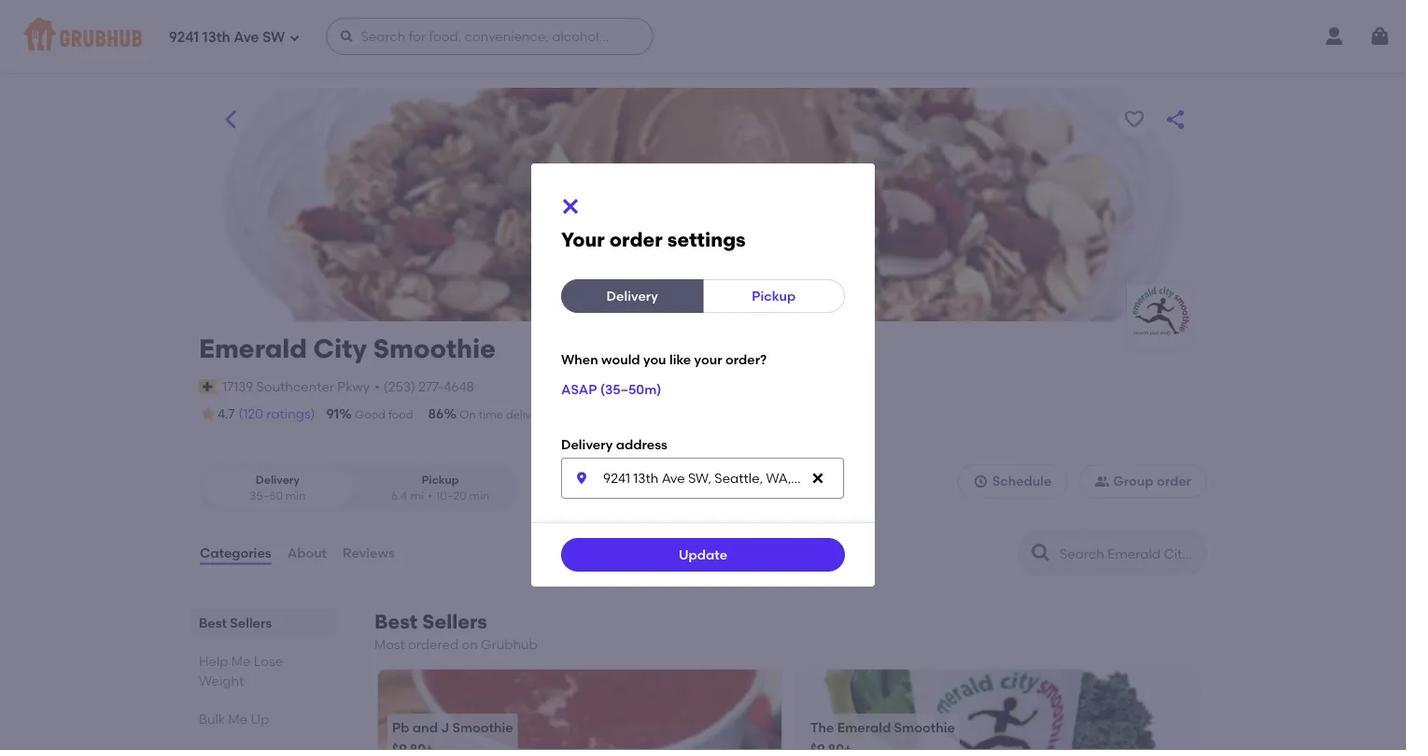 Task type: describe. For each thing, give the bounding box(es) containing it.
lose
[[254, 653, 283, 669]]

best sellers
[[199, 615, 272, 631]]

4.7
[[218, 406, 235, 422]]

help
[[199, 653, 228, 669]]

delivery
[[506, 408, 548, 421]]

people icon image
[[1095, 474, 1110, 489]]

star icon image
[[199, 405, 218, 423]]

bulk me up
[[199, 711, 269, 727]]

Search Address search field
[[561, 458, 844, 499]]

best for best sellers most ordered on grubhub
[[375, 610, 418, 634]]

delivery button
[[561, 279, 704, 313]]

reviews button
[[342, 519, 396, 587]]

86
[[428, 406, 444, 422]]

svg image inside main navigation navigation
[[339, 29, 354, 44]]

0 horizontal spatial emerald
[[199, 333, 307, 364]]

sellers for best sellers most ordered on grubhub
[[422, 610, 488, 634]]

smoothie for the emerald smoothie
[[894, 719, 955, 735]]

option group containing delivery 35–50 min
[[199, 464, 519, 512]]

on
[[460, 408, 476, 421]]

grubhub
[[481, 637, 538, 652]]

35–50
[[250, 489, 283, 503]]

group order
[[1114, 473, 1192, 489]]

on
[[462, 637, 478, 652]]

good
[[355, 408, 386, 421]]

update button
[[561, 538, 845, 572]]

emerald city smoothie logo image
[[1127, 284, 1193, 349]]

subscription pass image
[[199, 379, 218, 394]]

about button
[[286, 519, 328, 587]]

like
[[670, 351, 691, 367]]

91
[[326, 406, 339, 422]]

pb
[[392, 719, 410, 735]]

time
[[479, 408, 503, 421]]

sellers for best sellers
[[230, 615, 272, 631]]

main navigation navigation
[[0, 0, 1407, 73]]

min inside the "delivery 35–50 min"
[[285, 489, 306, 503]]

(253) 277-4648 button
[[384, 377, 474, 396]]

your
[[561, 228, 605, 252]]

delivery for delivery
[[607, 288, 658, 304]]

help me lose weight tab
[[199, 651, 330, 690]]

17139 southcenter pkwy button
[[222, 376, 371, 397]]

help me lose weight
[[199, 653, 283, 688]]

pkwy
[[337, 378, 370, 394]]

9241 13th ave sw
[[169, 29, 285, 46]]

up
[[251, 711, 269, 727]]

bulk me up tab
[[199, 709, 330, 729]]

save this restaurant button
[[1118, 103, 1152, 136]]

10–20
[[436, 489, 467, 503]]

17139
[[222, 378, 253, 394]]

delivery for delivery address
[[561, 437, 613, 453]]

the
[[811, 719, 835, 735]]

order for group
[[1157, 473, 1192, 489]]

• (253) 277-4648
[[375, 378, 474, 394]]

schedule button
[[958, 464, 1068, 498]]

13th
[[202, 29, 230, 46]]

the emerald smoothie button
[[797, 669, 1200, 750]]

best sellers most ordered on grubhub
[[375, 610, 538, 652]]

delivery 35–50 min
[[250, 473, 306, 503]]

• inside pickup 6.4 mi • 10–20 min
[[428, 489, 432, 503]]

emerald inside button
[[838, 719, 891, 735]]

(120
[[239, 406, 263, 422]]

smoothie for emerald city smoothie
[[373, 333, 496, 364]]

group order button
[[1079, 464, 1208, 498]]

group
[[1114, 473, 1154, 489]]

bulk
[[199, 711, 225, 727]]

9241
[[169, 29, 199, 46]]

ave
[[234, 29, 259, 46]]

0 vertical spatial •
[[375, 378, 380, 394]]

svg image inside "schedule" button
[[974, 474, 989, 489]]

pb and j smoothie
[[392, 719, 513, 735]]

on time delivery
[[460, 408, 548, 421]]

17139 southcenter pkwy
[[222, 378, 370, 394]]

j
[[441, 719, 449, 735]]

weight
[[199, 673, 244, 688]]

about
[[287, 545, 327, 561]]

pickup for pickup
[[752, 288, 796, 304]]

pickup button
[[703, 279, 845, 313]]



Task type: vqa. For each thing, say whether or not it's contained in the screenshot.
the topmost Drinks
no



Task type: locate. For each thing, give the bounding box(es) containing it.
best inside best sellers most ordered on grubhub
[[375, 610, 418, 634]]

when
[[561, 351, 598, 367]]

asap (35–50m) button
[[561, 372, 662, 406]]

emerald right the
[[838, 719, 891, 735]]

1 horizontal spatial best
[[375, 610, 418, 634]]

settings
[[668, 228, 746, 252]]

delivery left address
[[561, 437, 613, 453]]

your
[[695, 351, 723, 367]]

save this restaurant image
[[1124, 108, 1146, 131]]

4648
[[444, 378, 474, 394]]

smoothie inside "button"
[[452, 719, 513, 735]]

share icon image
[[1165, 108, 1187, 131]]

1 vertical spatial emerald
[[838, 719, 891, 735]]

(120 ratings)
[[239, 406, 315, 422]]

ratings)
[[266, 406, 315, 422]]

smoothie inside button
[[894, 719, 955, 735]]

order
[[610, 228, 663, 252], [1157, 473, 1192, 489]]

delivery down your order settings
[[607, 288, 658, 304]]

order for your
[[610, 228, 663, 252]]

0 horizontal spatial min
[[285, 489, 306, 503]]

categories
[[200, 545, 271, 561]]

schedule
[[993, 473, 1052, 489]]

0 horizontal spatial sellers
[[230, 615, 272, 631]]

1 vertical spatial order
[[1157, 473, 1192, 489]]

and
[[413, 719, 438, 735]]

the emerald smoothie
[[811, 719, 955, 735]]

pickup up 10–20
[[422, 473, 459, 486]]

delivery for delivery 35–50 min
[[256, 473, 300, 486]]

sellers inside best sellers most ordered on grubhub
[[422, 610, 488, 634]]

most
[[375, 637, 405, 652]]

mi
[[411, 489, 424, 503]]

sellers up 'on' at the left of page
[[422, 610, 488, 634]]

sellers
[[422, 610, 488, 634], [230, 615, 272, 631]]

min right 35–50
[[285, 489, 306, 503]]

emerald city smoothie
[[199, 333, 496, 364]]

1 horizontal spatial pickup
[[752, 288, 796, 304]]

pickup
[[752, 288, 796, 304], [422, 473, 459, 486]]

1 min from the left
[[285, 489, 306, 503]]

1 vertical spatial •
[[428, 489, 432, 503]]

delivery inside the "delivery 35–50 min"
[[256, 473, 300, 486]]

option group
[[199, 464, 519, 512]]

delivery up 35–50
[[256, 473, 300, 486]]

1 horizontal spatial emerald
[[838, 719, 891, 735]]

• left (253)
[[375, 378, 380, 394]]

best
[[375, 610, 418, 634], [199, 615, 227, 631]]

me inside help me lose weight
[[231, 653, 251, 669]]

reviews
[[343, 545, 395, 561]]

best for best sellers
[[199, 615, 227, 631]]

pickup up order?
[[752, 288, 796, 304]]

search icon image
[[1030, 542, 1053, 564]]

best up help
[[199, 615, 227, 631]]

city
[[313, 333, 367, 364]]

svg image
[[1369, 25, 1392, 48], [289, 32, 300, 43], [559, 195, 582, 218], [574, 471, 589, 486]]

0 vertical spatial delivery
[[607, 288, 658, 304]]

0 horizontal spatial •
[[375, 378, 380, 394]]

me inside tab
[[228, 711, 248, 727]]

best up the most
[[375, 610, 418, 634]]

delivery inside button
[[607, 288, 658, 304]]

best inside tab
[[199, 615, 227, 631]]

sw
[[263, 29, 285, 46]]

0 vertical spatial order
[[610, 228, 663, 252]]

me for help
[[231, 653, 251, 669]]

277-
[[419, 378, 444, 394]]

delivery address
[[561, 437, 668, 453]]

best sellers tab
[[199, 613, 330, 632]]

your order settings
[[561, 228, 746, 252]]

pb and j smoothie button
[[378, 669, 782, 750]]

update
[[679, 547, 728, 563]]

2 vertical spatial delivery
[[256, 473, 300, 486]]

1 horizontal spatial •
[[428, 489, 432, 503]]

pickup inside button
[[752, 288, 796, 304]]

southcenter
[[256, 378, 334, 394]]

2 horizontal spatial svg image
[[974, 474, 989, 489]]

1 horizontal spatial svg image
[[811, 471, 826, 486]]

pickup 6.4 mi • 10–20 min
[[391, 473, 490, 503]]

1 horizontal spatial order
[[1157, 473, 1192, 489]]

address
[[616, 437, 668, 453]]

me left up
[[228, 711, 248, 727]]

1 vertical spatial me
[[228, 711, 248, 727]]

1 vertical spatial delivery
[[561, 437, 613, 453]]

(35–50m)
[[600, 381, 662, 397]]

sellers inside tab
[[230, 615, 272, 631]]

min inside pickup 6.4 mi • 10–20 min
[[469, 489, 490, 503]]

food
[[388, 408, 413, 421]]

min right 10–20
[[469, 489, 490, 503]]

0 vertical spatial emerald
[[199, 333, 307, 364]]

1 horizontal spatial min
[[469, 489, 490, 503]]

me left lose
[[231, 653, 251, 669]]

pickup inside pickup 6.4 mi • 10–20 min
[[422, 473, 459, 486]]

asap
[[561, 381, 597, 397]]

caret left icon image
[[219, 108, 242, 131]]

smoothie
[[373, 333, 496, 364], [452, 719, 513, 735], [894, 719, 955, 735]]

2 min from the left
[[469, 489, 490, 503]]

0 vertical spatial pickup
[[752, 288, 796, 304]]

order?
[[726, 351, 767, 367]]

good food
[[355, 408, 413, 421]]

min
[[285, 489, 306, 503], [469, 489, 490, 503]]

1 horizontal spatial sellers
[[422, 610, 488, 634]]

0 vertical spatial me
[[231, 653, 251, 669]]

order right group
[[1157, 473, 1192, 489]]

order inside button
[[1157, 473, 1192, 489]]

me
[[231, 653, 251, 669], [228, 711, 248, 727]]

me for bulk
[[228, 711, 248, 727]]

emerald
[[199, 333, 307, 364], [838, 719, 891, 735]]

ordered
[[408, 637, 459, 652]]

categories button
[[199, 519, 272, 587]]

svg image
[[339, 29, 354, 44], [811, 471, 826, 486], [974, 474, 989, 489]]

delivery
[[607, 288, 658, 304], [561, 437, 613, 453], [256, 473, 300, 486]]

• right mi at bottom
[[428, 489, 432, 503]]

Search Emerald City Smoothie search field
[[1058, 545, 1201, 562]]

asap (35–50m)
[[561, 381, 662, 397]]

emerald up 17139
[[199, 333, 307, 364]]

0 horizontal spatial svg image
[[339, 29, 354, 44]]

would
[[602, 351, 640, 367]]

when would you like your order?
[[561, 351, 767, 367]]

sellers up lose
[[230, 615, 272, 631]]

order right your
[[610, 228, 663, 252]]

you
[[644, 351, 666, 367]]

•
[[375, 378, 380, 394], [428, 489, 432, 503]]

(253)
[[384, 378, 416, 394]]

1 vertical spatial pickup
[[422, 473, 459, 486]]

0 horizontal spatial pickup
[[422, 473, 459, 486]]

6.4
[[391, 489, 407, 503]]

0 horizontal spatial order
[[610, 228, 663, 252]]

pickup for pickup 6.4 mi • 10–20 min
[[422, 473, 459, 486]]

0 horizontal spatial best
[[199, 615, 227, 631]]



